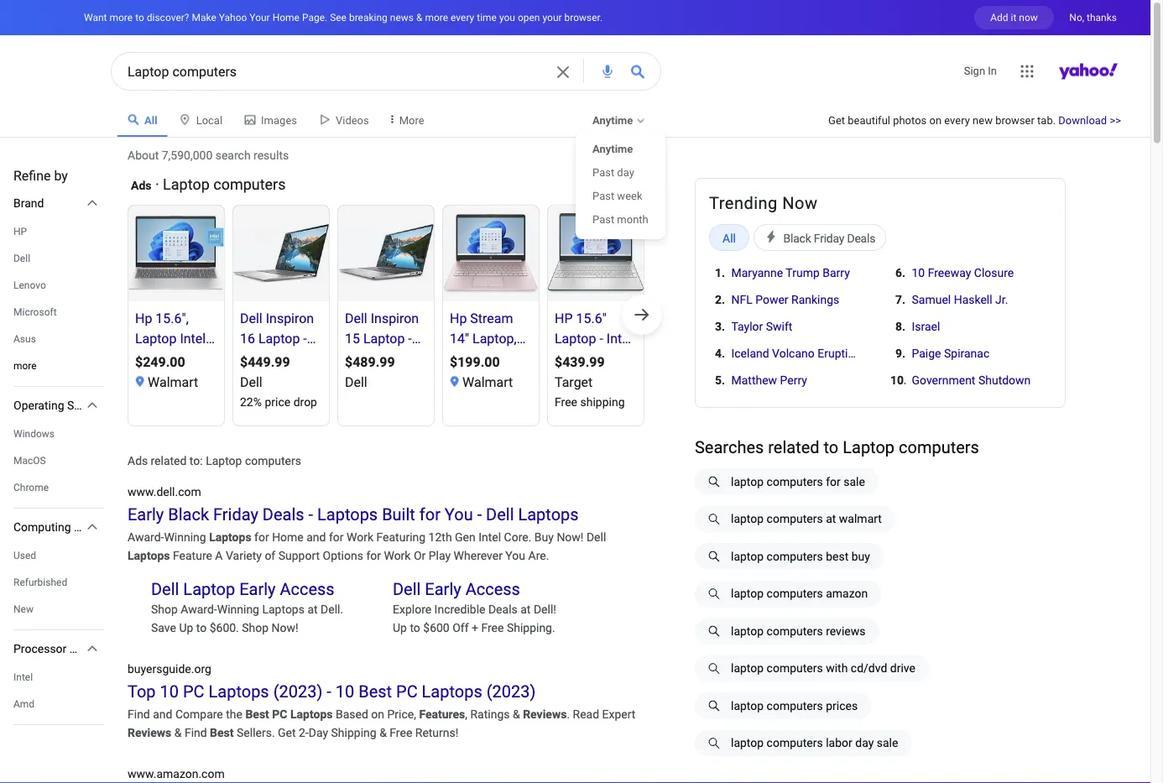 Task type: locate. For each thing, give the bounding box(es) containing it.
0 vertical spatial now!
[[557, 530, 584, 544]]

1 horizontal spatial now!
[[557, 530, 584, 544]]

None text field
[[128, 301, 224, 392], [233, 301, 329, 410], [128, 301, 224, 392], [233, 301, 329, 410]]

1 horizontal spatial (2023)
[[487, 682, 536, 701]]

shipping inside the hp 15.6" touchscreen $479.99 target free shipping
[[685, 395, 730, 409]]

hp up touchscreen
[[660, 310, 678, 326]]

dell right buy
[[587, 530, 606, 544]]

pc
[[183, 682, 204, 701], [396, 682, 418, 701], [272, 707, 288, 721]]

target inside the hp 15.6" touchscreen $479.99 target free shipping
[[660, 374, 698, 390]]

-
[[309, 505, 313, 524], [477, 505, 482, 524], [327, 682, 331, 701]]

0 horizontal spatial 15.6"
[[576, 310, 607, 326]]

1 vertical spatial home
[[272, 530, 304, 544]]

walmart down $199.00
[[463, 374, 513, 390]]

laptops down the dell laptop early access link
[[262, 602, 305, 616]]

shipping inside hp 15.6" laptop $439.99 target free shipping
[[580, 395, 625, 409]]

to
[[135, 11, 144, 23], [824, 437, 839, 457], [196, 621, 207, 635], [410, 621, 420, 635]]

day right labor at the right of page
[[856, 736, 874, 750]]

processor
[[13, 642, 67, 656]]

hp inside hp stream 14"
[[450, 310, 467, 326]]

shipping for $479.99
[[685, 395, 730, 409]]

in store image down $199.00
[[449, 376, 461, 387]]

hp
[[135, 310, 152, 326], [450, 310, 467, 326]]

0 vertical spatial every
[[451, 11, 475, 23]]

7 laptop from the top
[[731, 699, 764, 713]]

related
[[768, 437, 820, 457], [151, 454, 187, 468]]

access
[[280, 579, 335, 599], [466, 579, 520, 599]]

$479.99
[[660, 354, 710, 370]]

featuring
[[376, 530, 426, 544]]

laptop up laptop computers reviews
[[731, 587, 764, 601]]

1 horizontal spatial deals
[[489, 602, 518, 616]]

- inside buyersguide.org top 10 pc laptops (2023) - 10 best pc laptops (2023) find and compare the best pc laptops based on price, features , ratings & reviews . read expert reviews & find best sellers. get 2-day shipping & free returns!
[[327, 682, 331, 701]]

dell!
[[534, 602, 556, 616]]

1 horizontal spatial and
[[307, 530, 326, 544]]

0 vertical spatial best
[[359, 682, 392, 701]]

0 horizontal spatial all
[[144, 114, 158, 126]]

black down www.dell.com
[[168, 505, 209, 524]]

menu containing anytime
[[576, 137, 666, 231]]

deals up of
[[263, 505, 304, 524]]

amd
[[13, 698, 35, 710]]

ads
[[131, 179, 152, 193], [128, 454, 148, 468]]

2 (2023) from the left
[[487, 682, 536, 701]]

laptop up $249.00
[[135, 330, 177, 346]]

2 up from the left
[[393, 621, 407, 635]]

1 hp from the left
[[135, 310, 152, 326]]

and up support
[[307, 530, 326, 544]]

you inside www.dell.com early black friday deals - laptops built for you - dell laptops
[[445, 505, 473, 524]]

to left discover?
[[135, 11, 144, 23]]

at
[[826, 512, 836, 526], [308, 602, 318, 616], [521, 602, 531, 616]]

it
[[1011, 11, 1017, 23]]

0 horizontal spatial hp
[[135, 310, 152, 326]]

past inside "link"
[[593, 166, 615, 178]]

2 vertical spatial past
[[593, 213, 615, 225]]

1 inspiron from the left
[[266, 310, 314, 326]]

1 horizontal spatial pc
[[272, 707, 288, 721]]

in store image down $249.00
[[134, 376, 146, 387]]

laptops up the
[[209, 682, 269, 701]]

perry
[[780, 373, 808, 387]]

0 vertical spatial on
[[930, 114, 942, 126]]

tab list containing all
[[118, 106, 379, 137]]

trump
[[786, 266, 820, 280]]

friday inside www.dell.com early black friday deals - laptops built for you - dell laptops
[[213, 505, 258, 524]]

yahoo link
[[1052, 63, 1156, 80]]

home right the your
[[273, 11, 300, 23]]

hp inside hp 15.6", laptop $249.00
[[135, 310, 152, 326]]

0 horizontal spatial shipping
[[580, 395, 625, 409]]

up
[[179, 621, 193, 635], [393, 621, 407, 635]]

computers up laptop computers labor day sale
[[767, 699, 823, 713]]

results
[[254, 148, 289, 162]]

1 horizontal spatial walmart
[[463, 374, 513, 390]]

0 horizontal spatial reviews
[[128, 726, 171, 740]]

past month link
[[576, 207, 666, 231]]

1 horizontal spatial in store image
[[449, 376, 461, 387]]

1 horizontal spatial work
[[384, 549, 411, 562]]

0 vertical spatial day
[[617, 166, 634, 178]]

hp for hp stream 14"
[[450, 310, 467, 326]]

on right 'photos'
[[930, 114, 942, 126]]

hp up dell link
[[13, 226, 27, 238]]

1 vertical spatial anytime
[[593, 142, 633, 155]]

2 horizontal spatial early
[[425, 579, 461, 599]]

laptop inside hp 15.6" laptop $439.99 target free shipping
[[555, 330, 596, 346]]

1 past from the top
[[593, 166, 615, 178]]

1 horizontal spatial hp
[[450, 310, 467, 326]]

laptop down stream
[[473, 330, 514, 346]]

1 vertical spatial shop
[[242, 621, 269, 635]]

0 horizontal spatial up
[[179, 621, 193, 635]]

get
[[829, 114, 845, 126], [278, 726, 296, 740]]

None submit
[[631, 65, 645, 78]]

now!
[[557, 530, 584, 544], [272, 621, 299, 635]]

10 right the 6
[[912, 266, 925, 280]]

beautiful
[[848, 114, 891, 126]]

0 horizontal spatial hp
[[13, 226, 27, 238]]

6 laptop from the top
[[731, 662, 764, 675]]

computers up laptop computers amazon
[[767, 549, 823, 563]]

related left to:
[[151, 454, 187, 468]]

up right save
[[179, 621, 193, 635]]

access down wherever
[[466, 579, 520, 599]]

0 horizontal spatial walmart
[[148, 374, 198, 390]]

computers for laptop computers reviews
[[767, 624, 823, 638]]

2 15.6" from the left
[[681, 310, 712, 326]]

1 vertical spatial deals
[[263, 505, 304, 524]]

past down past day
[[593, 189, 615, 202]]

1 vertical spatial every
[[945, 114, 970, 126]]

target down $439.99
[[555, 374, 593, 390]]

2 hp from the left
[[450, 310, 467, 326]]

0 vertical spatial reviews
[[523, 707, 567, 721]]

0 horizontal spatial friday
[[213, 505, 258, 524]]

1 horizontal spatial award-
[[181, 602, 217, 616]]

& right news
[[416, 11, 423, 23]]

computers for laptop computers for sale
[[767, 475, 823, 489]]

1 up from the left
[[179, 621, 193, 635]]

reviews left read
[[523, 707, 567, 721]]

shop up save
[[151, 602, 178, 616]]

0 vertical spatial ads
[[131, 179, 152, 193]]

brand
[[13, 196, 44, 210]]

now! down the dell laptop early access link
[[272, 621, 299, 635]]

1 walmart from the left
[[148, 374, 198, 390]]

to down explore on the bottom left of the page
[[410, 621, 420, 635]]

laptop computers at walmart
[[731, 512, 882, 526]]

0 vertical spatial all
[[144, 114, 158, 126]]

15.6" for touchscreen
[[681, 310, 712, 326]]

related for ads
[[151, 454, 187, 468]]

every
[[451, 11, 475, 23], [945, 114, 970, 126]]

0 horizontal spatial access
[[280, 579, 335, 599]]

15.6" inside hp 15.6" laptop $439.99 target free shipping
[[576, 310, 607, 326]]

2 horizontal spatial hp
[[660, 310, 678, 326]]

dell inside www.dell.com early black friday deals - laptops built for you - dell laptops
[[486, 505, 514, 524]]

tab list
[[118, 106, 379, 137]]

2 horizontal spatial at
[[826, 512, 836, 526]]

inspiron inside the dell inspiron 15
[[371, 310, 419, 326]]

more down asus
[[13, 360, 37, 372]]

early down www.dell.com
[[128, 505, 164, 524]]

up inside 'dell early access explore incredible deals at dell! up to $600 off + free shipping.'
[[393, 621, 407, 635]]

1 horizontal spatial friday
[[814, 231, 845, 245]]

to left $600.
[[196, 621, 207, 635]]

1 horizontal spatial shop
[[242, 621, 269, 635]]

2 anytime from the top
[[593, 142, 633, 155]]

operating
[[13, 398, 64, 412]]

deals up the barry
[[847, 231, 876, 245]]

walmart for $199.00
[[463, 374, 513, 390]]

2 past from the top
[[593, 189, 615, 202]]

access inside dell laptop early access shop award-winning laptops at dell. save up to $600. shop now!
[[280, 579, 335, 599]]

target inside hp 15.6" laptop $439.99 target free shipping
[[555, 374, 593, 390]]

laptop inside dell laptop early access shop award-winning laptops at dell. save up to $600. shop now!
[[183, 579, 235, 599]]

are.
[[528, 549, 549, 562]]

0 horizontal spatial deals
[[263, 505, 304, 524]]

5 laptop from the top
[[731, 624, 764, 638]]

0 vertical spatial black
[[784, 231, 811, 245]]

samuel haskell jr. link
[[912, 291, 1009, 308]]

1 horizontal spatial target
[[660, 374, 698, 390]]

1 15.6" from the left
[[576, 310, 607, 326]]

laptop computers amazon
[[731, 587, 868, 601]]

laptop right to:
[[206, 454, 242, 468]]

0 horizontal spatial pc
[[183, 682, 204, 701]]

1 target from the left
[[555, 374, 593, 390]]

on left price,
[[371, 707, 384, 721]]

deals inside item 1 of 2 element
[[847, 231, 876, 245]]

0 horizontal spatial at
[[308, 602, 318, 616]]

all up the about on the top of page
[[144, 114, 158, 126]]

0 vertical spatial sale
[[844, 475, 865, 489]]

week
[[617, 189, 643, 202]]

0 horizontal spatial (2023)
[[273, 682, 323, 701]]

early
[[128, 505, 164, 524], [239, 579, 276, 599], [425, 579, 461, 599]]

dell up explore on the bottom left of the page
[[393, 579, 421, 599]]

page.
[[302, 11, 328, 23]]

related up laptop computers for sale
[[768, 437, 820, 457]]

2 laptop from the top
[[731, 512, 764, 526]]

find
[[128, 707, 150, 721], [185, 726, 207, 740]]

1 vertical spatial friday
[[213, 505, 258, 524]]

for down searches related to laptop computers
[[826, 475, 841, 489]]

past day
[[593, 166, 634, 178]]

1 laptop from the top
[[731, 475, 764, 489]]

you
[[499, 11, 515, 23]]

dell down $489.99
[[345, 374, 367, 390]]

israel
[[912, 319, 941, 333]]

0 vertical spatial friday
[[814, 231, 845, 245]]

for up options on the left bottom of the page
[[329, 530, 344, 544]]

3 past from the top
[[593, 213, 615, 225]]

with
[[826, 662, 848, 675]]

4 laptop from the top
[[731, 587, 764, 601]]

menu
[[576, 137, 666, 231]]

dell inside dell laptop early access shop award-winning laptops at dell. save up to $600. shop now!
[[151, 579, 179, 599]]

iceland volcano eruption link
[[732, 345, 861, 362]]

0 vertical spatial deals
[[847, 231, 876, 245]]

1 horizontal spatial on
[[930, 114, 942, 126]]

0 horizontal spatial shop
[[151, 602, 178, 616]]

target for $439.99
[[555, 374, 593, 390]]

+
[[472, 621, 478, 635]]

early for www.dell.com
[[128, 505, 164, 524]]

free inside the hp 15.6" touchscreen $479.99 target free shipping
[[660, 395, 682, 409]]

you down core. at the left bottom of the page
[[506, 549, 526, 562]]

1 vertical spatial on
[[371, 707, 384, 721]]

every left time
[[451, 11, 475, 23]]

winning inside award-winning laptops for home and for work featuring 12th gen intel core. buy now! dell laptops feature a variety of support options for work or play wherever you are.
[[164, 530, 206, 544]]

get left beautiful
[[829, 114, 845, 126]]

0 vertical spatial work
[[347, 530, 374, 544]]

laptop computers with cd/dvd drive
[[731, 662, 916, 675]]

for inside www.dell.com early black friday deals - laptops built for you - dell laptops
[[420, 505, 441, 524]]

settings button
[[1011, 55, 1084, 88]]

1 vertical spatial ads
[[128, 454, 148, 468]]

2 horizontal spatial deals
[[847, 231, 876, 245]]

photos
[[893, 114, 927, 126]]

all inside tab list
[[144, 114, 158, 126]]

access inside 'dell early access explore incredible deals at dell! up to $600 off + free shipping.'
[[466, 579, 520, 599]]

based
[[336, 707, 368, 721]]

2 home from the top
[[272, 530, 304, 544]]

best up based at the left bottom of page
[[359, 682, 392, 701]]

target
[[555, 374, 593, 390], [660, 374, 698, 390]]

$449.99 dell 22% price drop
[[240, 354, 317, 409]]

Search by voice button
[[601, 65, 614, 78]]

laptop down a
[[183, 579, 235, 599]]

hp inside hp 15.6" laptop $439.99 target free shipping
[[555, 310, 573, 326]]

2 walmart from the left
[[463, 374, 513, 390]]

1 horizontal spatial hp
[[555, 310, 573, 326]]

you up gen
[[445, 505, 473, 524]]

1 (2023) from the left
[[273, 682, 323, 701]]

day up "week"
[[617, 166, 634, 178]]

www.amazon.com link
[[128, 766, 645, 783]]

1 horizontal spatial shipping
[[685, 395, 730, 409]]

jr.
[[996, 293, 1009, 306]]

laptop computers labor day sale
[[731, 736, 899, 750]]

sale right labor at the right of page
[[877, 736, 899, 750]]

intel inside award-winning laptops for home and for work featuring 12th gen intel core. buy now! dell laptops feature a variety of support options for work or play wherever you are.
[[479, 530, 501, 544]]

0 horizontal spatial you
[[445, 505, 473, 524]]

settings sign in
[[964, 55, 1084, 77]]

1 home from the top
[[273, 11, 300, 23]]

dell inside $449.99 dell 22% price drop
[[240, 374, 263, 390]]

1 horizontal spatial reviews
[[523, 707, 567, 721]]

in store image
[[134, 376, 146, 387], [449, 376, 461, 387]]

ads inside ads · laptop computers
[[131, 179, 152, 193]]

free down $479.99
[[660, 395, 682, 409]]

0 vertical spatial past
[[593, 166, 615, 178]]

1 horizontal spatial find
[[185, 726, 207, 740]]

searches related to laptop computers
[[695, 437, 980, 457]]

1 horizontal spatial early
[[239, 579, 276, 599]]

shipping down $439.99
[[580, 395, 625, 409]]

more
[[399, 114, 424, 126]]

more
[[110, 11, 133, 23], [425, 11, 448, 23], [13, 360, 37, 372]]

shop right $600.
[[242, 621, 269, 635]]

dell inside 'dell early access explore incredible deals at dell! up to $600 off + free shipping.'
[[393, 579, 421, 599]]

0 vertical spatial you
[[445, 505, 473, 524]]

past month
[[593, 213, 649, 225]]

lenovo
[[13, 280, 46, 291]]

dell up save
[[151, 579, 179, 599]]

$249.00
[[135, 354, 185, 370]]

0 vertical spatial home
[[273, 11, 300, 23]]

incredible
[[435, 602, 486, 616]]

$489.99 dell
[[345, 354, 395, 390]]

inspiron inside dell inspiron 16
[[266, 310, 314, 326]]

intel up wherever
[[479, 530, 501, 544]]

hp left 15.6",
[[135, 310, 152, 326]]

1 vertical spatial intel
[[13, 672, 33, 683]]

2 in store image from the left
[[449, 376, 461, 387]]

15.6" inside the hp 15.6" touchscreen $479.99 target free shipping
[[681, 310, 712, 326]]

at inside 'dell early access explore incredible deals at dell! up to $600 off + free shipping.'
[[521, 602, 531, 616]]

1 horizontal spatial sale
[[877, 736, 899, 750]]

laptops left feature
[[128, 549, 170, 562]]

best up sellers.
[[245, 707, 269, 721]]

black up trump
[[784, 231, 811, 245]]

1 horizontal spatial 15.6"
[[681, 310, 712, 326]]

7,590,000
[[162, 148, 213, 162]]

anytime up past day
[[593, 142, 633, 155]]

None search field
[[111, 52, 662, 91]]

1 vertical spatial award-
[[181, 602, 217, 616]]

1 vertical spatial you
[[506, 549, 526, 562]]

amd link
[[13, 698, 35, 710]]

0 horizontal spatial more
[[13, 360, 37, 372]]

inspiron up $489.99
[[371, 310, 419, 326]]

labor
[[826, 736, 853, 750]]

laptop up $439.99
[[555, 330, 596, 346]]

laptops up day
[[290, 707, 333, 721]]

0 horizontal spatial now!
[[272, 621, 299, 635]]

laptop up laptop computers labor day sale
[[731, 699, 764, 713]]

8 laptop from the top
[[731, 736, 764, 750]]

feature
[[173, 549, 212, 562]]

find down top
[[128, 707, 150, 721]]

2 access from the left
[[466, 579, 520, 599]]

get beautiful photos on every new browser tab. download >>
[[829, 114, 1122, 126]]

1 horizontal spatial at
[[521, 602, 531, 616]]

work up options on the left bottom of the page
[[347, 530, 374, 544]]

hp for hp 15.6", laptop $249.00
[[135, 310, 152, 326]]

more right want
[[110, 11, 133, 23]]

past for past day
[[593, 166, 615, 178]]

0 horizontal spatial find
[[128, 707, 150, 721]]

walmart for $249.00
[[148, 374, 198, 390]]

a
[[215, 549, 223, 562]]

at left dell.
[[308, 602, 318, 616]]

1 horizontal spatial day
[[856, 736, 874, 750]]

1 vertical spatial winning
[[217, 602, 259, 616]]

ads for related to: laptop computers
[[128, 454, 148, 468]]

to inside dell laptop early access shop award-winning laptops at dell. save up to $600. shop now!
[[196, 621, 207, 635]]

more link
[[381, 106, 435, 137]]

dell up core. at the left bottom of the page
[[486, 505, 514, 524]]

0 vertical spatial and
[[307, 530, 326, 544]]

2 shipping from the left
[[685, 395, 730, 409]]

shipping for $439.99
[[580, 395, 625, 409]]

3 laptop from the top
[[731, 549, 764, 563]]

1 horizontal spatial all
[[723, 231, 736, 245]]

laptop computers for sale
[[731, 475, 865, 489]]

reviews
[[523, 707, 567, 721], [128, 726, 171, 740]]

early for dell
[[425, 579, 461, 599]]

1 shipping from the left
[[580, 395, 625, 409]]

computers up laptop computers at walmart
[[767, 475, 823, 489]]

core.
[[504, 530, 532, 544]]

0 horizontal spatial winning
[[164, 530, 206, 544]]

award- inside dell laptop early access shop award-winning laptops at dell. save up to $600. shop now!
[[181, 602, 217, 616]]

(2023) up ratings
[[487, 682, 536, 701]]

1 in store image from the left
[[134, 376, 146, 387]]

pc up price,
[[396, 682, 418, 701]]

laptop for laptop computers for sale
[[731, 475, 764, 489]]

1 horizontal spatial up
[[393, 621, 407, 635]]

closure
[[974, 266, 1014, 280]]

every left new
[[945, 114, 970, 126]]

laptop down searches
[[731, 475, 764, 489]]

$489.99
[[345, 354, 395, 370]]

now! right buy
[[557, 530, 584, 544]]

dell up 15 at the left top
[[345, 310, 367, 326]]

award- right condition
[[128, 530, 164, 544]]

early inside 'dell early access explore incredible deals at dell! up to $600 off + free shipping.'
[[425, 579, 461, 599]]

winning inside dell laptop early access shop award-winning laptops at dell. save up to $600. shop now!
[[217, 602, 259, 616]]

1 vertical spatial and
[[153, 707, 172, 721]]

at inside dell laptop early access shop award-winning laptops at dell. save up to $600. shop now!
[[308, 602, 318, 616]]

1 anytime from the top
[[593, 114, 633, 126]]

1 horizontal spatial -
[[327, 682, 331, 701]]

taylor
[[732, 319, 763, 333]]

dell
[[13, 253, 30, 264], [240, 310, 263, 326], [345, 310, 367, 326], [240, 374, 263, 390], [345, 374, 367, 390], [486, 505, 514, 524], [587, 530, 606, 544], [151, 579, 179, 599], [393, 579, 421, 599]]

dell inspiron 16
[[240, 310, 314, 346]]

dell laptop early access link
[[151, 578, 335, 600]]

2 target from the left
[[660, 374, 698, 390]]

and
[[307, 530, 326, 544], [153, 707, 172, 721]]

hp up 14"
[[450, 310, 467, 326]]

free down price,
[[390, 726, 412, 740]]

None text field
[[338, 301, 434, 392], [443, 301, 539, 392], [548, 301, 644, 410], [653, 301, 749, 410], [338, 301, 434, 392], [443, 301, 539, 392], [548, 301, 644, 410], [653, 301, 749, 410]]

computers for laptop computers at walmart
[[767, 512, 823, 526]]

friday inside item 1 of 2 element
[[814, 231, 845, 245]]

new
[[973, 114, 993, 126]]

home inside award-winning laptops for home and for work featuring 12th gen intel core. buy now! dell laptops feature a variety of support options for work or play wherever you are.
[[272, 530, 304, 544]]

friday up the barry
[[814, 231, 845, 245]]

2 inspiron from the left
[[371, 310, 419, 326]]

computers down laptop computers prices
[[767, 736, 823, 750]]

1 access from the left
[[280, 579, 335, 599]]

target down $479.99
[[660, 374, 698, 390]]

1 vertical spatial now!
[[272, 621, 299, 635]]

and down top
[[153, 707, 172, 721]]

1 horizontal spatial black
[[784, 231, 811, 245]]

early inside www.dell.com early black friday deals - laptops built for you - dell laptops
[[128, 505, 164, 524]]

2 vertical spatial deals
[[489, 602, 518, 616]]

1 horizontal spatial inspiron
[[371, 310, 419, 326]]

item 1 of 2 element
[[709, 224, 1071, 399]]

maryanne trump barry
[[732, 266, 850, 280]]

you inside award-winning laptops for home and for work featuring 12th gen intel core. buy now! dell laptops feature a variety of support options for work or play wherever you are.
[[506, 549, 526, 562]]

1 vertical spatial yahoo
[[1126, 63, 1156, 76]]

computers for laptop computers labor day sale
[[767, 736, 823, 750]]

laptop inside hp 15.6", laptop $249.00
[[135, 330, 177, 346]]

images
[[261, 114, 297, 126]]

16
[[240, 330, 255, 346]]

hp inside the hp 15.6" touchscreen $479.99 target free shipping
[[660, 310, 678, 326]]

friday up variety
[[213, 505, 258, 524]]

dell up 22%
[[240, 374, 263, 390]]

for up of
[[254, 530, 269, 544]]

to inside 'dell early access explore incredible deals at dell! up to $600 off + free shipping.'
[[410, 621, 420, 635]]

power
[[756, 293, 789, 306]]

carousel region
[[128, 205, 750, 426]]

1 horizontal spatial get
[[829, 114, 845, 126]]

taylor swift
[[732, 319, 793, 333]]

government shutdown link
[[912, 372, 1031, 389]]

early up incredible
[[425, 579, 461, 599]]

gen
[[455, 530, 476, 544]]



Task type: describe. For each thing, give the bounding box(es) containing it.
1 horizontal spatial best
[[245, 707, 269, 721]]

related for searches
[[768, 437, 820, 457]]

computers for laptop computers with cd/dvd drive
[[767, 662, 823, 675]]

laptop for laptop computers labor day sale
[[731, 736, 764, 750]]

now
[[783, 193, 818, 213]]

dell link
[[13, 253, 30, 264]]

computers down the government
[[899, 437, 980, 457]]

explore
[[393, 602, 432, 616]]

lenovo link
[[13, 280, 46, 291]]

www.dell.com early black friday deals - laptops built for you - dell laptops
[[128, 485, 579, 524]]

dell inspiron 15
[[345, 310, 419, 346]]

laptops up buy
[[518, 505, 579, 524]]

day inside past day "link"
[[617, 166, 634, 178]]

0 horizontal spatial every
[[451, 11, 475, 23]]

manufacturer
[[69, 642, 140, 656]]

taylor swift link
[[732, 318, 793, 335]]

top
[[128, 682, 156, 701]]

trending
[[709, 193, 778, 213]]

laptops up award-winning laptops for home and for work featuring 12th gen intel core. buy now! dell laptops feature a variety of support options for work or play wherever you are.
[[317, 505, 378, 524]]

1 vertical spatial work
[[384, 549, 411, 562]]

all inside item 1 of 2 element
[[723, 231, 736, 245]]

images link
[[234, 106, 307, 135]]

free inside hp 15.6" laptop $439.99 target free shipping
[[555, 395, 578, 409]]

now! inside award-winning laptops for home and for work featuring 12th gen intel core. buy now! dell laptops feature a variety of support options for work or play wherever you are.
[[557, 530, 584, 544]]

ads · laptop computers
[[131, 176, 286, 193]]

your
[[543, 11, 562, 23]]

in store image for $199.00
[[449, 376, 461, 387]]

macos link
[[13, 455, 46, 467]]

past for past month
[[593, 213, 615, 225]]

sign
[[964, 65, 986, 77]]

about 7,590,000 search results
[[128, 148, 289, 162]]

2-
[[299, 726, 309, 740]]

buy
[[852, 549, 870, 563]]

laptop for laptop computers reviews
[[731, 624, 764, 638]]

and inside buyersguide.org top 10 pc laptops (2023) - 10 best pc laptops (2023) find and compare the best pc laptops based on price, features , ratings & reviews . read expert reviews & find best sellers. get 2-day shipping & free returns!
[[153, 707, 172, 721]]

ads for · laptop computers
[[131, 179, 152, 193]]

$600.
[[210, 621, 239, 635]]

10 down 9
[[891, 373, 904, 387]]

browser.
[[565, 11, 603, 23]]

3
[[715, 319, 722, 333]]

dell down hp 'link'
[[13, 253, 30, 264]]

laptop computers prices
[[731, 699, 858, 713]]

tab.
[[1038, 114, 1056, 126]]

10 government shutdown
[[891, 373, 1031, 387]]

up inside dell laptop early access shop award-winning laptops at dell. save up to $600. shop now!
[[179, 621, 193, 635]]

past week
[[593, 189, 643, 202]]

microsoft link
[[13, 306, 57, 318]]

make
[[192, 11, 216, 23]]

computers for laptop computers amazon
[[767, 587, 823, 601]]

no, thanks
[[1070, 11, 1117, 23]]

breaking
[[349, 11, 388, 23]]

computing
[[13, 520, 71, 534]]

for right options on the left bottom of the page
[[366, 549, 381, 562]]

computers for laptop computers prices
[[767, 699, 823, 713]]

laptop up $489.99
[[363, 330, 408, 346]]

returns!
[[415, 726, 459, 740]]

14"
[[450, 330, 469, 346]]

in store image for $249.00
[[134, 376, 146, 387]]

& right shipping
[[380, 726, 387, 740]]

1 horizontal spatial more
[[110, 11, 133, 23]]

sign in link
[[964, 58, 1003, 79]]

matthew
[[732, 373, 777, 387]]

computers down search
[[213, 176, 286, 193]]

laptop for laptop computers at walmart
[[731, 512, 764, 526]]

www.dell.com
[[128, 485, 201, 499]]

day
[[309, 726, 328, 740]]

computers down price
[[245, 454, 301, 468]]

save
[[151, 621, 176, 635]]

refurbished link
[[13, 577, 67, 588]]

inspiron for dell inspiron 15
[[371, 310, 419, 326]]

browser
[[996, 114, 1035, 126]]

shipping
[[331, 726, 377, 740]]

get inside buyersguide.org top 10 pc laptops (2023) - 10 best pc laptops (2023) find and compare the best pc laptops based on price, features , ratings & reviews . read expert reviews & find best sellers. get 2-day shipping & free returns!
[[278, 726, 296, 740]]

in
[[988, 65, 997, 77]]

iceland
[[732, 346, 770, 360]]

15
[[345, 330, 360, 346]]

past for past week
[[593, 189, 615, 202]]

1 vertical spatial day
[[856, 736, 874, 750]]

deals inside 'dell early access explore incredible deals at dell! up to $600 off + free shipping.'
[[489, 602, 518, 616]]

1 vertical spatial find
[[185, 726, 207, 740]]

ads related to: laptop computers
[[128, 454, 301, 468]]

open
[[518, 11, 540, 23]]

& down compare
[[174, 726, 182, 740]]

matthew perry
[[732, 373, 808, 387]]

black inside www.dell.com early black friday deals - laptops built for you - dell laptops
[[168, 505, 209, 524]]

0 horizontal spatial work
[[347, 530, 374, 544]]

laptop right ·
[[163, 176, 210, 193]]

samuel
[[912, 293, 951, 306]]

laptop for laptop computers with cd/dvd drive
[[731, 662, 764, 675]]

refine
[[13, 167, 51, 183]]

no,
[[1070, 11, 1085, 23]]

to up laptop computers for sale
[[824, 437, 839, 457]]

free inside buyersguide.org top 10 pc laptops (2023) - 10 best pc laptops (2023) find and compare the best pc laptops based on price, features , ratings & reviews . read expert reviews & find best sellers. get 2-day shipping & free returns!
[[390, 726, 412, 740]]

8
[[896, 319, 902, 333]]

0 vertical spatial shop
[[151, 602, 178, 616]]

videos link
[[309, 106, 379, 135]]

1 vertical spatial reviews
[[128, 726, 171, 740]]

used
[[13, 550, 36, 562]]

& right ratings
[[513, 707, 520, 721]]

.
[[567, 707, 570, 721]]

processor manufacturer
[[13, 642, 140, 656]]

past day link
[[576, 160, 666, 184]]

dell inside award-winning laptops for home and for work featuring 12th gen intel core. buy now! dell laptops feature a variety of support options for work or play wherever you are.
[[587, 530, 606, 544]]

and inside award-winning laptops for home and for work featuring 12th gen intel core. buy now! dell laptops feature a variety of support options for work or play wherever you are.
[[307, 530, 326, 544]]

laptops up the features
[[422, 682, 482, 701]]

7
[[896, 293, 902, 306]]

laptops inside dell laptop early access shop award-winning laptops at dell. save up to $600. shop now!
[[262, 602, 305, 616]]

·
[[155, 176, 159, 193]]

ads link
[[128, 454, 148, 468]]

computers for laptop computers best buy
[[767, 549, 823, 563]]

hp 15.6" touchscreen $479.99 target free shipping
[[660, 310, 737, 409]]

10 down buyersguide.org
[[160, 682, 179, 701]]

0 horizontal spatial yahoo
[[219, 11, 247, 23]]

$449.99
[[240, 354, 290, 370]]

laptop up walmart
[[843, 437, 895, 457]]

2 horizontal spatial pc
[[396, 682, 418, 701]]

laptop for laptop computers best buy
[[731, 549, 764, 563]]

black inside item 1 of 2 element
[[784, 231, 811, 245]]

matthew perry link
[[732, 372, 808, 389]]

windows
[[13, 428, 55, 440]]

2 horizontal spatial best
[[359, 682, 392, 701]]

10 up based at the left bottom of page
[[336, 682, 354, 701]]

15.6" for laptop
[[576, 310, 607, 326]]

freeway
[[928, 266, 972, 280]]

6
[[896, 266, 902, 280]]

early inside dell laptop early access shop award-winning laptops at dell. save up to $600. shop now!
[[239, 579, 276, 599]]

0 horizontal spatial -
[[309, 505, 313, 524]]

walmart
[[839, 512, 882, 526]]

refine by
[[13, 167, 68, 183]]

0 horizontal spatial sale
[[844, 475, 865, 489]]

laptop for laptop computers amazon
[[731, 587, 764, 601]]

hp for hp 15.6"
[[555, 310, 573, 326]]

dell inside the dell inspiron 15
[[345, 310, 367, 326]]

macos
[[13, 455, 46, 467]]

want more to discover? make yahoo your home page. see breaking news & more every time you open your browser.
[[84, 11, 603, 23]]

government
[[912, 373, 976, 387]]

laptop up "$449.99"
[[258, 330, 303, 346]]

target for $479.99
[[660, 374, 698, 390]]

dell inside $489.99 dell
[[345, 374, 367, 390]]

barry
[[823, 266, 850, 280]]

laptop for laptop computers prices
[[731, 699, 764, 713]]

expert
[[602, 707, 636, 721]]

2 vertical spatial best
[[210, 726, 234, 740]]

laptops up a
[[209, 530, 252, 544]]

inspiron for dell inspiron 16
[[266, 310, 314, 326]]

0 horizontal spatial intel
[[13, 672, 33, 683]]

deals inside www.dell.com early black friday deals - laptops built for you - dell laptops
[[263, 505, 304, 524]]

options
[[323, 549, 363, 562]]

asus link
[[13, 333, 36, 345]]

free inside 'dell early access explore incredible deals at dell! up to $600 off + free shipping.'
[[481, 621, 504, 635]]

buy
[[535, 530, 554, 544]]

$600
[[423, 621, 450, 635]]

award- inside award-winning laptops for home and for work featuring 12th gen intel core. buy now! dell laptops feature a variety of support options for work or play wherever you are.
[[128, 530, 164, 544]]

dell early access link
[[393, 578, 520, 600]]

local
[[196, 114, 223, 126]]

cd/dvd
[[851, 662, 888, 675]]

2 horizontal spatial more
[[425, 11, 448, 23]]

nfl power rankings link
[[732, 291, 840, 308]]

reviews
[[826, 624, 866, 638]]

month
[[617, 213, 649, 225]]

1 horizontal spatial yahoo
[[1126, 63, 1156, 76]]

dell inside dell inspiron 16
[[240, 310, 263, 326]]

Search query text field
[[111, 52, 616, 91]]

2 horizontal spatial -
[[477, 505, 482, 524]]

now! inside dell laptop early access shop award-winning laptops at dell. save up to $600. shop now!
[[272, 621, 299, 635]]

chrome
[[13, 482, 49, 494]]

hp for hp 15.6" touchscreen
[[660, 310, 678, 326]]

see
[[330, 11, 347, 23]]

used link
[[13, 550, 36, 562]]

on inside buyersguide.org top 10 pc laptops (2023) - 10 best pc laptops (2023) find and compare the best pc laptops based on price, features , ratings & reviews . read expert reviews & find best sellers. get 2-day shipping & free returns!
[[371, 707, 384, 721]]

anytime inside popup button
[[593, 114, 633, 126]]



Task type: vqa. For each thing, say whether or not it's contained in the screenshot.


